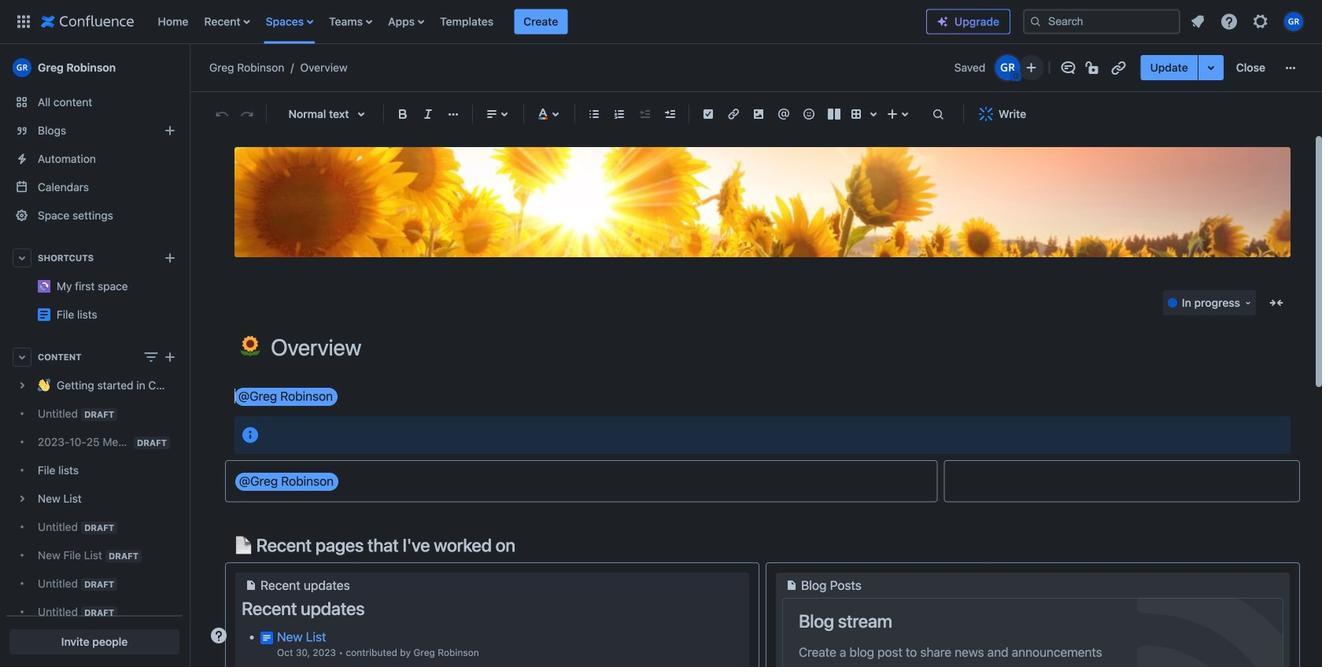 Task type: locate. For each thing, give the bounding box(es) containing it.
bold ⌘b image
[[394, 105, 413, 124]]

link ⌘k image
[[724, 105, 743, 124]]

table size image
[[865, 105, 883, 124]]

confluence image
[[41, 12, 134, 31], [41, 12, 134, 31]]

search image
[[1030, 15, 1043, 28]]

list for premium "image"
[[1184, 7, 1313, 36]]

tree inside space element
[[6, 372, 183, 668]]

italic ⌘i image
[[419, 105, 438, 124]]

tree
[[6, 372, 183, 668]]

list formating group
[[582, 102, 683, 127]]

align left image
[[483, 105, 502, 124]]

change view image
[[142, 348, 161, 367]]

global element
[[9, 0, 927, 44]]

no restrictions image
[[1085, 58, 1104, 77]]

0 horizontal spatial list
[[150, 0, 927, 44]]

file lists image
[[38, 309, 50, 321]]

None search field
[[1024, 9, 1181, 34]]

table ⇧⌥t image
[[847, 105, 866, 124]]

create a blog image
[[161, 121, 180, 140]]

banner
[[0, 0, 1323, 44]]

group
[[1141, 55, 1276, 80]]

find and replace image
[[929, 105, 948, 124]]

list
[[150, 0, 927, 44], [1184, 7, 1313, 36]]

create a page image
[[161, 348, 180, 367]]

appswitcher icon image
[[14, 12, 33, 31]]

list item inside list
[[514, 9, 568, 34]]

:sunflower: image
[[240, 336, 261, 357], [240, 336, 261, 357]]

text formatting group
[[391, 102, 466, 127]]

1 horizontal spatial list
[[1184, 7, 1313, 36]]

more image
[[1282, 58, 1301, 77]]

copy link image
[[1110, 58, 1129, 77]]

more formatting image
[[444, 105, 463, 124]]

make page fixed-width image
[[1268, 294, 1287, 313]]

layouts image
[[825, 105, 844, 124]]

list item
[[514, 9, 568, 34]]



Task type: describe. For each thing, give the bounding box(es) containing it.
invite to edit image
[[1022, 58, 1041, 77]]

settings icon image
[[1252, 12, 1271, 31]]

Search field
[[1024, 9, 1181, 34]]

emoji : image
[[800, 105, 819, 124]]

mention @ image
[[775, 105, 794, 124]]

comment icon image
[[1059, 58, 1078, 77]]

action item [] image
[[699, 105, 718, 124]]

help icon image
[[1221, 12, 1239, 31]]

adjust update settings image
[[1202, 58, 1221, 77]]

notification icon image
[[1189, 12, 1208, 31]]

list for appswitcher icon
[[150, 0, 927, 44]]

blog posts image
[[783, 576, 802, 595]]

panel info image
[[241, 426, 260, 445]]

collapse sidebar image
[[172, 52, 206, 83]]

add shortcut image
[[161, 249, 180, 268]]

indent tab image
[[661, 105, 680, 124]]

recent updates image
[[242, 576, 261, 595]]

numbered list ⌘⇧7 image
[[610, 105, 629, 124]]

premium image
[[937, 15, 950, 28]]

add image, video, or file image
[[750, 105, 769, 124]]

space element
[[0, 44, 189, 668]]

Main content area, start typing to enter text. text field
[[225, 386, 1301, 668]]

bullet list ⌘⇧8 image
[[585, 105, 604, 124]]

Give this page a title text field
[[271, 335, 1291, 361]]



Task type: vqa. For each thing, say whether or not it's contained in the screenshot.
right 16
no



